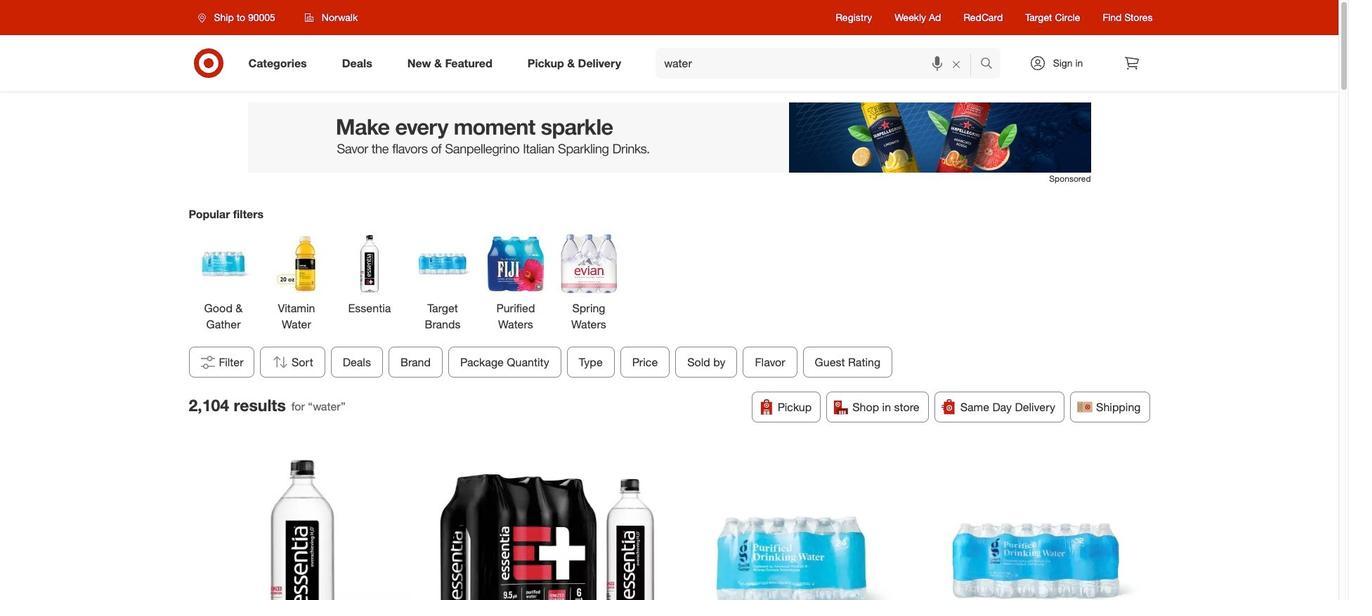 Task type: describe. For each thing, give the bounding box(es) containing it.
advertisement element
[[248, 103, 1091, 173]]

What can we help you find? suggestions appear below search field
[[656, 48, 984, 79]]



Task type: locate. For each thing, give the bounding box(es) containing it.
purified drinking water - 24pk/16.9 fl oz bottles - good & gather™ image
[[683, 454, 900, 601], [683, 454, 900, 601]]

purified water - 32pk/16.9 fl oz bottles - good & gather™ image
[[928, 454, 1145, 601], [928, 454, 1145, 601]]

essentia water 9.5 ph or higher ionized alkaline water bottles - 6pk/33.8 fl oz image
[[439, 454, 656, 601], [439, 454, 656, 601]]

essentia water 9.5 ph or higher ionized alkaline water – 33.8 fl oz bottle image
[[194, 454, 411, 601], [194, 454, 411, 601]]



Task type: vqa. For each thing, say whether or not it's contained in the screenshot.
Piece on the right bottom of page
no



